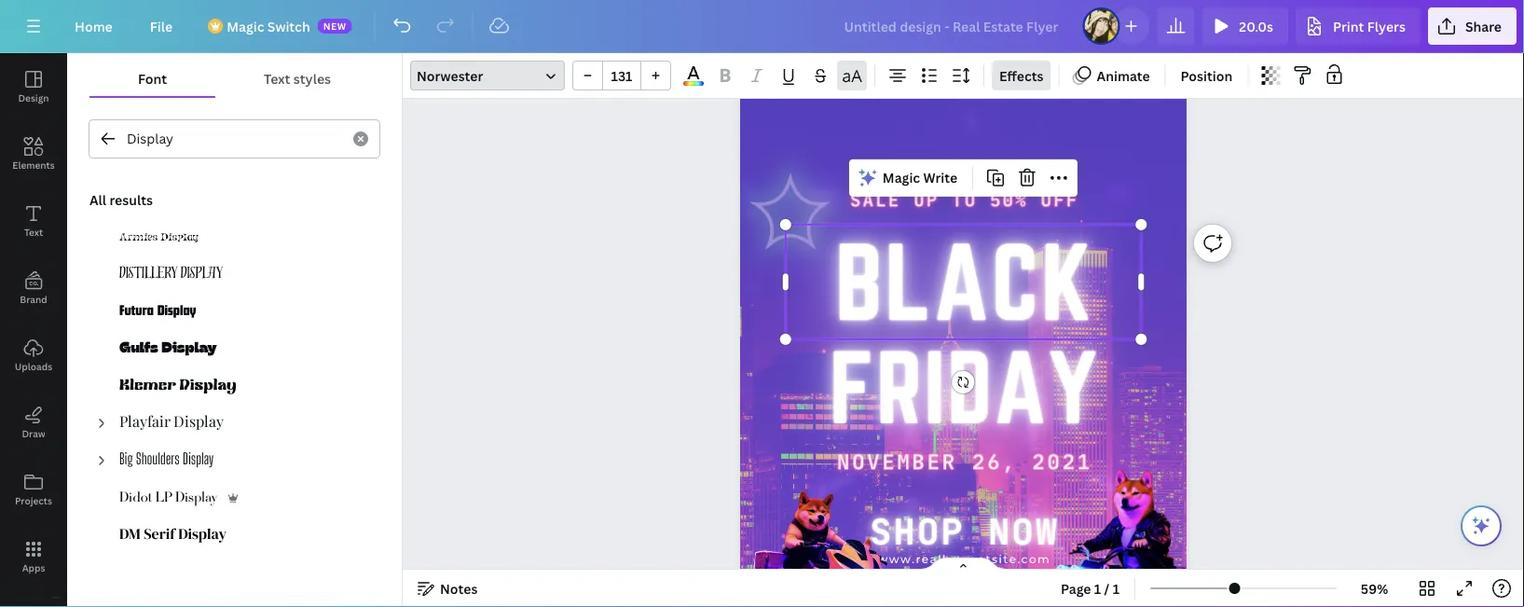 Task type: describe. For each thing, give the bounding box(es) containing it.
shop now
[[870, 509, 1060, 553]]

print flyers
[[1334, 17, 1406, 35]]

friday
[[830, 333, 1100, 441]]

results
[[110, 191, 153, 208]]

canva assistant image
[[1471, 515, 1493, 537]]

design
[[18, 91, 49, 104]]

new
[[323, 20, 347, 32]]

playfair display image
[[119, 412, 224, 435]]

position button
[[1174, 61, 1241, 90]]

1 1 from the left
[[1095, 580, 1102, 597]]

black
[[835, 224, 1094, 339]]

magic write
[[883, 169, 958, 187]]

text for text styles
[[264, 69, 290, 87]]

now
[[989, 509, 1060, 553]]

share
[[1466, 17, 1503, 35]]

Try "Calligraphy" or "Open Sans" search field
[[127, 121, 342, 157]]

draw
[[22, 427, 45, 440]]

share button
[[1429, 7, 1517, 45]]

position
[[1181, 67, 1233, 84]]

page
[[1061, 580, 1092, 597]]

20.0s
[[1240, 17, 1274, 35]]

59% button
[[1345, 574, 1406, 603]]

distillery display image
[[119, 263, 224, 285]]

font
[[138, 69, 167, 87]]

side panel tab list
[[0, 53, 67, 607]]

text button
[[0, 187, 67, 255]]

www.reallygreatsite.com
[[878, 552, 1051, 566]]

20.0s button
[[1203, 7, 1289, 45]]

magic switch
[[227, 17, 310, 35]]

draw button
[[0, 389, 67, 456]]

text styles button
[[216, 61, 380, 96]]

brand
[[20, 293, 47, 305]]

all
[[90, 191, 106, 208]]

to
[[952, 189, 978, 211]]

shop
[[870, 509, 965, 553]]

animate button
[[1067, 61, 1158, 90]]

magic for magic switch
[[227, 17, 264, 35]]

effects button
[[992, 61, 1052, 90]]

apps button
[[0, 523, 67, 590]]

sale up to 50% off
[[851, 189, 1079, 211]]

elements
[[12, 159, 55, 171]]

norwester
[[417, 67, 484, 84]]

/
[[1105, 580, 1110, 597]]

59%
[[1362, 580, 1389, 597]]

gulfs display image
[[119, 338, 218, 360]]

write
[[924, 169, 958, 187]]



Task type: vqa. For each thing, say whether or not it's contained in the screenshot.
the middle creative
no



Task type: locate. For each thing, give the bounding box(es) containing it.
audio image
[[0, 605, 67, 607]]

0 horizontal spatial 1
[[1095, 580, 1102, 597]]

november
[[837, 449, 958, 475]]

26,
[[973, 449, 1018, 475]]

design button
[[0, 53, 67, 120]]

magic write button
[[853, 163, 965, 193]]

0 horizontal spatial text
[[24, 226, 43, 238]]

uploads button
[[0, 322, 67, 389]]

magic left switch
[[227, 17, 264, 35]]

1 horizontal spatial magic
[[883, 169, 921, 187]]

effects
[[1000, 67, 1044, 84]]

1 left /
[[1095, 580, 1102, 597]]

show pages image
[[919, 557, 1009, 572]]

animate
[[1097, 67, 1151, 84]]

norwester button
[[410, 61, 565, 90]]

elements button
[[0, 120, 67, 187]]

november 26, 2021
[[837, 449, 1093, 475]]

2021
[[1033, 449, 1093, 475]]

apps
[[22, 561, 45, 574]]

text for text
[[24, 226, 43, 238]]

magic for magic write
[[883, 169, 921, 187]]

text
[[264, 69, 290, 87], [24, 226, 43, 238]]

flyers
[[1368, 17, 1406, 35]]

styles
[[294, 69, 331, 87]]

1 horizontal spatial text
[[264, 69, 290, 87]]

text up brand button
[[24, 226, 43, 238]]

notes
[[440, 580, 478, 597]]

1 vertical spatial text
[[24, 226, 43, 238]]

didot lp display image
[[119, 487, 218, 509]]

uploads
[[15, 360, 52, 373]]

2 1 from the left
[[1113, 580, 1120, 597]]

1 right /
[[1113, 580, 1120, 597]]

home link
[[60, 7, 128, 45]]

page 1 / 1
[[1061, 580, 1120, 597]]

file button
[[135, 7, 188, 45]]

big shoulders display image
[[119, 450, 215, 472]]

armies display image
[[119, 226, 200, 248]]

0 vertical spatial text
[[264, 69, 290, 87]]

1 vertical spatial magic
[[883, 169, 921, 187]]

home
[[75, 17, 113, 35]]

font button
[[90, 61, 216, 96]]

magic inside "button"
[[883, 169, 921, 187]]

file
[[150, 17, 173, 35]]

1
[[1095, 580, 1102, 597], [1113, 580, 1120, 597]]

0 horizontal spatial magic
[[227, 17, 264, 35]]

projects
[[15, 494, 52, 507]]

main menu bar
[[0, 0, 1525, 53]]

Design title text field
[[830, 7, 1076, 45]]

text inside text styles button
[[264, 69, 290, 87]]

klemer display image
[[119, 375, 237, 397]]

50%
[[990, 189, 1029, 211]]

group
[[573, 61, 672, 90]]

magic
[[227, 17, 264, 35], [883, 169, 921, 187]]

up
[[914, 189, 940, 211]]

projects button
[[0, 456, 67, 523]]

notes button
[[410, 574, 485, 603]]

off
[[1041, 189, 1079, 211]]

1 horizontal spatial 1
[[1113, 580, 1120, 597]]

dm serif display image
[[119, 524, 228, 547]]

text styles
[[264, 69, 331, 87]]

magic inside main menu bar
[[227, 17, 264, 35]]

print
[[1334, 17, 1365, 35]]

sale
[[851, 189, 901, 211]]

text left styles
[[264, 69, 290, 87]]

text inside text button
[[24, 226, 43, 238]]

brand button
[[0, 255, 67, 322]]

– – number field
[[609, 67, 635, 84]]

print flyers button
[[1296, 7, 1421, 45]]

color range image
[[684, 81, 704, 86]]

magic up up
[[883, 169, 921, 187]]

0 vertical spatial magic
[[227, 17, 264, 35]]

all results
[[90, 191, 153, 208]]

switch
[[268, 17, 310, 35]]

futura display image
[[119, 300, 196, 323]]



